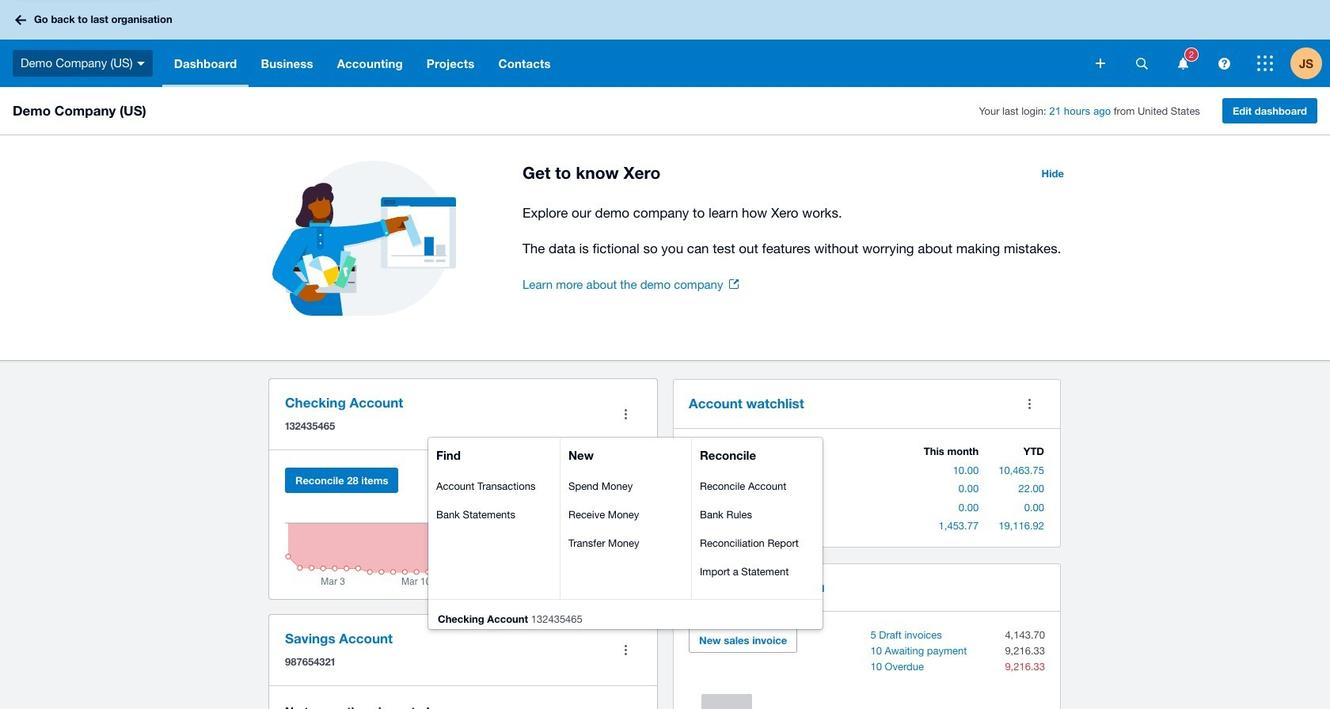 Task type: locate. For each thing, give the bounding box(es) containing it.
menu item
[[436, 446, 552, 465], [569, 446, 684, 465], [700, 446, 815, 465]]

3 menu item from the left
[[700, 446, 815, 465]]

svg image
[[1258, 55, 1274, 71], [1136, 57, 1148, 69], [1219, 57, 1230, 69], [137, 62, 145, 66]]

1 horizontal spatial menu item
[[569, 446, 684, 465]]

banner
[[0, 0, 1331, 87]]

menu item for second menu from the right
[[569, 446, 684, 465]]

2 horizontal spatial menu
[[700, 477, 815, 582]]

intro banner body element
[[523, 202, 1074, 260]]

svg image
[[15, 15, 26, 25], [1178, 57, 1189, 69], [1096, 59, 1106, 68]]

0 horizontal spatial menu item
[[436, 446, 552, 465]]

2 menu item from the left
[[569, 446, 684, 465]]

2 horizontal spatial menu item
[[700, 446, 815, 465]]

1 horizontal spatial menu
[[569, 477, 684, 553]]

menu
[[436, 477, 552, 525], [569, 477, 684, 553], [700, 477, 815, 582]]

menu item for 3rd menu from right
[[436, 446, 552, 465]]

1 menu from the left
[[436, 477, 552, 525]]

menu item for first menu from the right
[[700, 446, 815, 465]]

2 horizontal spatial svg image
[[1178, 57, 1189, 69]]

0 horizontal spatial menu
[[436, 477, 552, 525]]

1 menu item from the left
[[436, 446, 552, 465]]



Task type: describe. For each thing, give the bounding box(es) containing it.
0 horizontal spatial svg image
[[15, 15, 26, 25]]

1 horizontal spatial svg image
[[1096, 59, 1106, 68]]

3 menu from the left
[[700, 477, 815, 582]]

2 menu from the left
[[569, 477, 684, 553]]

accounts watchlist options image
[[1014, 388, 1046, 420]]



Task type: vqa. For each thing, say whether or not it's contained in the screenshot.
topmost svg image
yes



